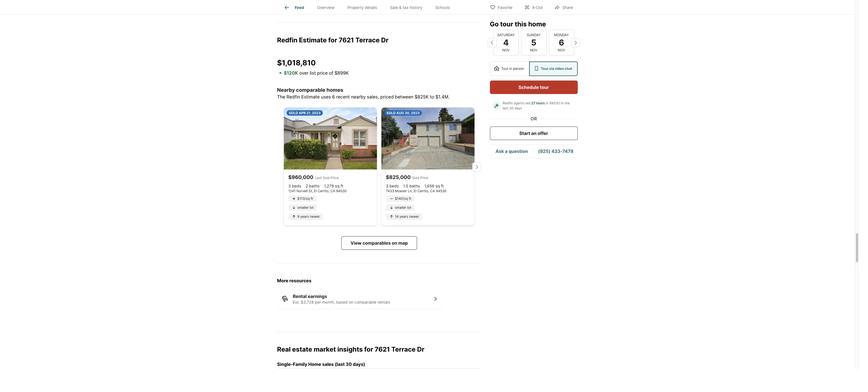 Task type: locate. For each thing, give the bounding box(es) containing it.
0 horizontal spatial on
[[349, 300, 354, 305]]

(925) 433-7479 link
[[539, 149, 574, 154]]

1 sold from the left
[[289, 111, 298, 115]]

estimate left uses on the left top of page
[[302, 94, 320, 100]]

0 horizontal spatial for
[[329, 36, 338, 44]]

smaller down $140/sq on the bottom left of the page
[[395, 206, 407, 210]]

2 baths
[[306, 184, 320, 188]]

0 horizontal spatial 3
[[289, 184, 291, 188]]

el right st,
[[314, 189, 317, 193]]

sq right 1,656
[[436, 184, 440, 188]]

history
[[410, 5, 423, 10]]

sold
[[289, 111, 298, 115], [387, 111, 396, 115]]

saturday 4 nov
[[498, 33, 515, 52]]

30
[[510, 106, 514, 110], [346, 362, 352, 367]]

1 horizontal spatial nov
[[531, 48, 538, 52]]

1 horizontal spatial el
[[414, 189, 417, 193]]

94530 down '1,279 sq ft' on the left of the page
[[337, 189, 347, 193]]

3 up 7433
[[386, 184, 389, 188]]

1 vertical spatial comparable
[[355, 300, 377, 305]]

an
[[532, 131, 537, 136]]

1 years from the left
[[301, 215, 309, 219]]

share button
[[550, 1, 578, 13]]

3 nov from the left
[[559, 48, 566, 52]]

schools tab
[[429, 1, 457, 14]]

month,
[[323, 300, 335, 305]]

map
[[399, 240, 408, 246]]

1 newer from the left
[[310, 215, 320, 219]]

smaller down "$113/sq"
[[298, 206, 309, 210]]

tour
[[502, 67, 509, 71], [542, 67, 549, 71]]

0 horizontal spatial sold
[[289, 111, 298, 115]]

tour inside button
[[541, 85, 550, 90]]

1 cerrito, from the left
[[318, 189, 330, 193]]

2 el from the left
[[414, 189, 417, 193]]

redfin for redfin estimate for 7621 terrace dr
[[277, 36, 298, 44]]

1 horizontal spatial terrace
[[392, 346, 416, 354]]

in left the at the right top of the page
[[562, 101, 564, 105]]

2 baths from the left
[[410, 184, 420, 188]]

0 vertical spatial tour
[[501, 20, 514, 28]]

$1,018,810
[[277, 58, 316, 67]]

30 inside in the last 30 days
[[510, 106, 514, 110]]

price up 1,656
[[421, 176, 429, 180]]

sold apr 21, 2023
[[289, 111, 321, 115]]

0 horizontal spatial next image
[[473, 163, 482, 172]]

1 horizontal spatial 94530
[[436, 189, 447, 193]]

1 beds from the left
[[292, 184, 301, 188]]

0 horizontal spatial years
[[301, 215, 309, 219]]

1 horizontal spatial 2023
[[411, 111, 420, 115]]

video
[[556, 67, 565, 71]]

1 smaller lot from the left
[[298, 206, 314, 210]]

moeser
[[395, 189, 407, 193]]

3 beds
[[289, 184, 301, 188], [386, 184, 399, 188]]

2 horizontal spatial in
[[562, 101, 564, 105]]

30 right last
[[510, 106, 514, 110]]

0 vertical spatial next image
[[572, 38, 581, 47]]

est.
[[293, 300, 300, 305]]

smaller lot down $140/sq ft
[[395, 206, 412, 210]]

2 price from the left
[[421, 176, 429, 180]]

sale & tax history tab
[[384, 1, 429, 14]]

ft
[[341, 184, 344, 188], [441, 184, 444, 188], [311, 197, 313, 201], [409, 197, 412, 201]]

1 horizontal spatial newer
[[410, 215, 419, 219]]

1 sq from the left
[[335, 184, 340, 188]]

baths
[[309, 184, 320, 188], [410, 184, 420, 188]]

(925) 433-7479
[[539, 149, 574, 154]]

$120k
[[284, 70, 298, 76]]

nov down 4
[[503, 48, 510, 52]]

between
[[395, 94, 414, 100]]

in inside option
[[510, 67, 513, 71]]

nearby
[[277, 87, 295, 93]]

1 horizontal spatial sold
[[387, 111, 396, 115]]

6 inside nearby comparable homes the redfin estimate uses 6 recent nearby sales, priced between $825k to $1.4m.
[[332, 94, 335, 100]]

1 horizontal spatial ca
[[431, 189, 435, 193]]

2 beds from the left
[[390, 184, 399, 188]]

0 horizontal spatial 94530
[[337, 189, 347, 193]]

overview
[[317, 5, 335, 10]]

ft right 1,656
[[441, 184, 444, 188]]

1 vertical spatial dr
[[418, 346, 425, 354]]

provided
[[277, 4, 294, 8]]

tour for tour via video chat
[[542, 67, 549, 71]]

3 beds up 7433
[[386, 184, 399, 188]]

sold for $825,000
[[387, 111, 396, 115]]

1 horizontal spatial comparable
[[355, 300, 377, 305]]

1 horizontal spatial price
[[421, 176, 429, 180]]

tour up saturday
[[501, 20, 514, 28]]

ft right 1,279
[[341, 184, 344, 188]]

nov for 5
[[531, 48, 538, 52]]

rental earnings est. $3,728 per month, based on comparable rentals
[[293, 294, 391, 305]]

1 vertical spatial 30
[[346, 362, 352, 367]]

$1.4m.
[[436, 94, 450, 100]]

tour for tour in person
[[502, 67, 509, 71]]

0 horizontal spatial nov
[[503, 48, 510, 52]]

el right ln, on the bottom left of page
[[414, 189, 417, 193]]

2023 right 30,
[[411, 111, 420, 115]]

94530
[[550, 101, 561, 105], [337, 189, 347, 193], [436, 189, 447, 193]]

2 2023 from the left
[[411, 111, 420, 115]]

nov for 6
[[559, 48, 566, 52]]

1 horizontal spatial sold
[[413, 176, 420, 180]]

by
[[295, 4, 300, 8]]

1 horizontal spatial tour
[[542, 67, 549, 71]]

nov inside monday 6 nov
[[559, 48, 566, 52]]

sold for $960,000
[[289, 111, 298, 115]]

None button
[[494, 30, 519, 56], [522, 30, 547, 56], [549, 30, 575, 56], [494, 30, 519, 56], [522, 30, 547, 56], [549, 30, 575, 56]]

9
[[298, 215, 300, 219]]

resources
[[290, 278, 312, 284]]

tour left via
[[542, 67, 549, 71]]

1 horizontal spatial 3
[[386, 184, 389, 188]]

cerrito, down 1,656
[[418, 189, 430, 193]]

price
[[331, 176, 339, 180], [421, 176, 429, 180]]

1 vertical spatial 7621
[[375, 346, 390, 354]]

list box
[[490, 61, 578, 76]]

beds up the '1241'
[[292, 184, 301, 188]]

in right the tours in the top right of the page
[[546, 101, 549, 105]]

3 beds up the '1241'
[[289, 184, 301, 188]]

cerrito, down 1,279
[[318, 189, 330, 193]]

2 sold from the left
[[387, 111, 396, 115]]

0 vertical spatial 6
[[560, 38, 565, 47]]

1 sold from the left
[[323, 176, 330, 180]]

1 horizontal spatial dr
[[418, 346, 425, 354]]

3 for $960,000
[[289, 184, 291, 188]]

tour inside tour via video chat option
[[542, 67, 549, 71]]

share
[[563, 5, 574, 10]]

94530 for $960,000
[[337, 189, 347, 193]]

433-
[[552, 149, 563, 154]]

1 horizontal spatial years
[[400, 215, 409, 219]]

years right '9'
[[301, 215, 309, 219]]

1 2023 from the left
[[312, 111, 321, 115]]

2 horizontal spatial 94530
[[550, 101, 561, 105]]

2 vertical spatial redfin
[[503, 101, 514, 105]]

tab list
[[277, 0, 461, 14]]

2 cerrito, from the left
[[418, 189, 430, 193]]

sq for $960,000
[[335, 184, 340, 188]]

comparable up uses on the left top of page
[[296, 87, 326, 93]]

via
[[550, 67, 555, 71]]

price up '1,279 sq ft' on the left of the page
[[331, 176, 339, 180]]

nov inside the sunday 5 nov
[[531, 48, 538, 52]]

2023 right 21,
[[312, 111, 321, 115]]

sold left apr
[[289, 111, 298, 115]]

2 3 beds from the left
[[386, 184, 399, 188]]

start an offer button
[[490, 127, 578, 140]]

rentals
[[378, 300, 391, 305]]

years
[[301, 215, 309, 219], [400, 215, 409, 219]]

3 up the '1241'
[[289, 184, 291, 188]]

2 3 from the left
[[386, 184, 389, 188]]

newer right '9'
[[310, 215, 320, 219]]

0 horizontal spatial smaller lot
[[298, 206, 314, 210]]

1 3 beds from the left
[[289, 184, 301, 188]]

years for $960,000
[[301, 215, 309, 219]]

tour right "schedule"
[[541, 85, 550, 90]]

sold left aug
[[387, 111, 396, 115]]

years right 14
[[400, 215, 409, 219]]

start
[[520, 131, 531, 136]]

2023
[[312, 111, 321, 115], [411, 111, 420, 115]]

more resources
[[277, 278, 312, 284]]

1 horizontal spatial cerrito,
[[418, 189, 430, 193]]

3
[[289, 184, 291, 188], [386, 184, 389, 188]]

comparable left 'rentals' at the left bottom of page
[[355, 300, 377, 305]]

0 horizontal spatial price
[[331, 176, 339, 180]]

0 horizontal spatial comparable
[[296, 87, 326, 93]]

1 el from the left
[[314, 189, 317, 193]]

lot for $825,000
[[408, 206, 412, 210]]

0 vertical spatial on
[[392, 240, 398, 246]]

0 horizontal spatial newer
[[310, 215, 320, 219]]

newer right 14
[[410, 215, 419, 219]]

days
[[515, 106, 523, 110]]

1 horizontal spatial tour
[[541, 85, 550, 90]]

0 horizontal spatial smaller
[[298, 206, 309, 210]]

0 vertical spatial comparable
[[296, 87, 326, 93]]

$825,000 sold price
[[386, 174, 429, 180]]

lot up 14 years newer
[[408, 206, 412, 210]]

1.5
[[404, 184, 409, 188]]

2 smaller lot from the left
[[395, 206, 412, 210]]

priced
[[381, 94, 394, 100]]

schedule
[[519, 85, 540, 90]]

baths up 1241 norvell st, el cerrito, ca 94530
[[309, 184, 320, 188]]

smaller lot for $825,000
[[395, 206, 412, 210]]

0 horizontal spatial sold
[[323, 176, 330, 180]]

sold aug 30, 2023
[[387, 111, 420, 115]]

1 horizontal spatial baths
[[410, 184, 420, 188]]

1 horizontal spatial 30
[[510, 106, 514, 110]]

on left map
[[392, 240, 398, 246]]

norvell
[[297, 189, 308, 193]]

price inside $960,000 last sold price
[[331, 176, 339, 180]]

sold inside $825,000 sold price
[[413, 176, 420, 180]]

1 vertical spatial 6
[[332, 94, 335, 100]]

0 horizontal spatial dr
[[382, 36, 389, 44]]

redfin down nearby
[[287, 94, 300, 100]]

tour via video chat
[[542, 67, 573, 71]]

2 horizontal spatial nov
[[559, 48, 566, 52]]

0 horizontal spatial 7621
[[339, 36, 354, 44]]

1 3 from the left
[[289, 184, 291, 188]]

0 horizontal spatial baths
[[309, 184, 320, 188]]

sq right 1,279
[[335, 184, 340, 188]]

baths up 7433 moeser ln, el cerrito, ca 94530 at the bottom of page
[[410, 184, 420, 188]]

(925)
[[539, 149, 551, 154]]

1 vertical spatial redfin
[[287, 94, 300, 100]]

street
[[310, 4, 321, 8]]

0 horizontal spatial tour
[[502, 67, 509, 71]]

0 horizontal spatial beds
[[292, 184, 301, 188]]

lot up 9 years newer
[[310, 206, 314, 210]]

1 vertical spatial next image
[[473, 163, 482, 172]]

to
[[430, 94, 435, 100]]

6 down monday
[[560, 38, 565, 47]]

1 horizontal spatial smaller
[[395, 206, 407, 210]]

0 horizontal spatial 3 beds
[[289, 184, 301, 188]]

$899k
[[335, 70, 349, 76]]

redfin up $1,018,810
[[277, 36, 298, 44]]

nov down 5
[[531, 48, 538, 52]]

estate
[[292, 346, 313, 354]]

in left person
[[510, 67, 513, 71]]

30 right '(last' in the bottom of the page
[[346, 362, 352, 367]]

nov down monday
[[559, 48, 566, 52]]

2 ca from the left
[[431, 189, 435, 193]]

1 horizontal spatial lot
[[408, 206, 412, 210]]

details
[[365, 5, 378, 10]]

nov inside saturday 4 nov
[[503, 48, 510, 52]]

tour left person
[[502, 67, 509, 71]]

1 horizontal spatial on
[[392, 240, 398, 246]]

2 nov from the left
[[531, 48, 538, 52]]

first
[[301, 4, 309, 8]]

el for $960,000
[[314, 189, 317, 193]]

27
[[532, 101, 536, 105]]

1 smaller from the left
[[298, 206, 309, 210]]

0 horizontal spatial 6
[[332, 94, 335, 100]]

94530 down "1,656 sq ft"
[[436, 189, 447, 193]]

smaller
[[298, 206, 309, 210], [395, 206, 407, 210]]

1 horizontal spatial next image
[[572, 38, 581, 47]]

next image
[[572, 38, 581, 47], [473, 163, 482, 172]]

2 newer from the left
[[410, 215, 419, 219]]

0 horizontal spatial cerrito,
[[318, 189, 330, 193]]

based
[[337, 300, 348, 305]]

ca down "1,656 sq ft"
[[431, 189, 435, 193]]

1 vertical spatial for
[[365, 346, 374, 354]]

ca down '1,279 sq ft' on the left of the page
[[331, 189, 336, 193]]

2 sq from the left
[[436, 184, 440, 188]]

smaller for $960,000
[[298, 206, 309, 210]]

1 horizontal spatial 7621
[[375, 346, 390, 354]]

0 horizontal spatial tour
[[501, 20, 514, 28]]

1 ca from the left
[[331, 189, 336, 193]]

4
[[504, 38, 509, 47]]

feed link
[[284, 4, 304, 11]]

sold up 1.5 baths
[[413, 176, 420, 180]]

1 baths from the left
[[309, 184, 320, 188]]

tour inside tour in person option
[[502, 67, 509, 71]]

0 vertical spatial redfin
[[277, 36, 298, 44]]

1 vertical spatial on
[[349, 300, 354, 305]]

smaller lot down $113/sq ft
[[298, 206, 314, 210]]

0 horizontal spatial ca
[[331, 189, 336, 193]]

property details
[[348, 5, 378, 10]]

0 vertical spatial for
[[329, 36, 338, 44]]

redfin agents led 27 tours in 94530
[[503, 101, 561, 105]]

1 horizontal spatial sq
[[436, 184, 440, 188]]

photo of 1241 norvell st, el cerrito, ca 94530 image
[[284, 107, 377, 170]]

1 vertical spatial tour
[[541, 85, 550, 90]]

smaller for $825,000
[[395, 206, 407, 210]]

0 horizontal spatial in
[[510, 67, 513, 71]]

2 tour from the left
[[542, 67, 549, 71]]

1 tour from the left
[[502, 67, 509, 71]]

0 horizontal spatial el
[[314, 189, 317, 193]]

question
[[509, 149, 529, 154]]

schedule tour
[[519, 85, 550, 90]]

5
[[532, 38, 537, 47]]

agents
[[515, 101, 525, 105]]

2 smaller from the left
[[395, 206, 407, 210]]

1 horizontal spatial beds
[[390, 184, 399, 188]]

on right based
[[349, 300, 354, 305]]

1 vertical spatial estimate
[[302, 94, 320, 100]]

0 horizontal spatial 2023
[[312, 111, 321, 115]]

favorite
[[498, 5, 513, 10]]

sale
[[390, 5, 398, 10]]

1 horizontal spatial 6
[[560, 38, 565, 47]]

6 down the homes
[[332, 94, 335, 100]]

6 inside monday 6 nov
[[560, 38, 565, 47]]

days)
[[353, 362, 366, 367]]

estimate up $1,018,810
[[299, 36, 327, 44]]

go
[[490, 20, 499, 28]]

2 years from the left
[[400, 215, 409, 219]]

2 sold from the left
[[413, 176, 420, 180]]

sold right last
[[323, 176, 330, 180]]

0 vertical spatial 30
[[510, 106, 514, 110]]

baths for $960,000
[[309, 184, 320, 188]]

2 lot from the left
[[408, 206, 412, 210]]

on
[[392, 240, 398, 246], [349, 300, 354, 305]]

single-family home sales (last 30 days)
[[277, 362, 366, 367]]

per
[[315, 300, 321, 305]]

beds up 7433
[[390, 184, 399, 188]]

0 horizontal spatial sq
[[335, 184, 340, 188]]

1 horizontal spatial 3 beds
[[386, 184, 399, 188]]

1 horizontal spatial smaller lot
[[395, 206, 412, 210]]

tab list containing feed
[[277, 0, 461, 14]]

1 price from the left
[[331, 176, 339, 180]]

94530 left the at the right top of the page
[[550, 101, 561, 105]]

baths for $825,000
[[410, 184, 420, 188]]

nov for 4
[[503, 48, 510, 52]]

earnings
[[308, 294, 327, 299]]

0 horizontal spatial lot
[[310, 206, 314, 210]]

redfin up last
[[503, 101, 514, 105]]

0 vertical spatial terrace
[[356, 36, 380, 44]]

price inside $825,000 sold price
[[421, 176, 429, 180]]

ft down st,
[[311, 197, 313, 201]]

1 horizontal spatial for
[[365, 346, 374, 354]]

more
[[277, 278, 289, 284]]

1,656 sq ft
[[425, 184, 444, 188]]

tour in person option
[[490, 61, 530, 76]]

redfin estimate for 7621 terrace dr
[[277, 36, 389, 44]]

7621
[[339, 36, 354, 44], [375, 346, 390, 354]]

1 nov from the left
[[503, 48, 510, 52]]

0 horizontal spatial 30
[[346, 362, 352, 367]]

1 lot from the left
[[310, 206, 314, 210]]

cerrito,
[[318, 189, 330, 193], [418, 189, 430, 193]]



Task type: describe. For each thing, give the bounding box(es) containing it.
nearby comparable homes the redfin estimate uses 6 recent nearby sales, priced between $825k to $1.4m.
[[277, 87, 450, 100]]

sales,
[[367, 94, 380, 100]]

cerrito, for $960,000
[[318, 189, 330, 193]]

of
[[329, 70, 334, 76]]

x-
[[533, 5, 537, 10]]

lot for $960,000
[[310, 206, 314, 210]]

0 vertical spatial 7621
[[339, 36, 354, 44]]

$960,000
[[289, 174, 314, 180]]

94530 for $825,000
[[436, 189, 447, 193]]

3 beds for $825,000
[[386, 184, 399, 188]]

$825,000
[[386, 174, 411, 180]]

$113/sq ft
[[298, 197, 313, 201]]

in the last 30 days
[[503, 101, 571, 110]]

tax
[[403, 5, 409, 10]]

market
[[314, 346, 336, 354]]

1 horizontal spatial in
[[546, 101, 549, 105]]

last
[[315, 176, 322, 180]]

real estate market insights for 7621 terrace dr
[[277, 346, 425, 354]]

list
[[310, 70, 316, 76]]

st,
[[309, 189, 313, 193]]

tour for schedule
[[541, 85, 550, 90]]

2023 for $825,000
[[411, 111, 420, 115]]

1,656
[[425, 184, 435, 188]]

comparable inside nearby comparable homes the redfin estimate uses 6 recent nearby sales, priced between $825k to $1.4m.
[[296, 87, 326, 93]]

the
[[565, 101, 571, 105]]

previous image
[[488, 38, 497, 47]]

nearby
[[351, 94, 366, 100]]

provided by first street foundation
[[277, 4, 343, 8]]

(last
[[335, 362, 345, 367]]

x-out
[[533, 5, 543, 10]]

tour in person
[[502, 67, 525, 71]]

2
[[306, 184, 308, 188]]

property details tab
[[341, 1, 384, 14]]

3 beds for $960,000
[[289, 184, 301, 188]]

schools
[[436, 5, 451, 10]]

uses
[[321, 94, 331, 100]]

$140/sq ft
[[395, 197, 412, 201]]

7479
[[563, 149, 574, 154]]

el for $825,000
[[414, 189, 417, 193]]

ca for $960,000
[[331, 189, 336, 193]]

7433 moeser ln, el cerrito, ca 94530
[[386, 189, 447, 193]]

view
[[351, 240, 362, 246]]

chat
[[565, 67, 573, 71]]

on inside view comparables on map button
[[392, 240, 398, 246]]

1,279 sq ft
[[324, 184, 344, 188]]

tour via video chat option
[[530, 61, 578, 76]]

person
[[514, 67, 525, 71]]

ask
[[496, 149, 505, 154]]

14 years newer
[[395, 215, 419, 219]]

newer for $960,000
[[310, 215, 320, 219]]

tour for go
[[501, 20, 514, 28]]

beds for $825,000
[[390, 184, 399, 188]]

overview tab
[[311, 1, 341, 14]]

sale & tax history
[[390, 5, 423, 10]]

21,
[[307, 111, 311, 115]]

x-out button
[[520, 1, 548, 13]]

schedule tour button
[[490, 81, 578, 94]]

monday
[[555, 33, 570, 37]]

$3,728
[[301, 300, 314, 305]]

years for $825,000
[[400, 215, 409, 219]]

foundation
[[322, 4, 343, 8]]

this
[[515, 20, 527, 28]]

ft down ln, on the bottom left of page
[[409, 197, 412, 201]]

ln,
[[408, 189, 413, 193]]

offer
[[538, 131, 549, 136]]

in inside in the last 30 days
[[562, 101, 564, 105]]

1 vertical spatial terrace
[[392, 346, 416, 354]]

estimate inside nearby comparable homes the redfin estimate uses 6 recent nearby sales, priced between $825k to $1.4m.
[[302, 94, 320, 100]]

ca for $825,000
[[431, 189, 435, 193]]

redfin inside nearby comparable homes the redfin estimate uses 6 recent nearby sales, priced between $825k to $1.4m.
[[287, 94, 300, 100]]

0 vertical spatial estimate
[[299, 36, 327, 44]]

family
[[293, 362, 308, 367]]

a
[[506, 149, 508, 154]]

homes
[[327, 87, 344, 93]]

or
[[531, 116, 538, 122]]

3 for $825,000
[[386, 184, 389, 188]]

led
[[526, 101, 531, 105]]

list box containing tour in person
[[490, 61, 578, 76]]

1,279
[[324, 184, 334, 188]]

property
[[348, 5, 364, 10]]

newer for $825,000
[[410, 215, 419, 219]]

cerrito, for $825,000
[[418, 189, 430, 193]]

redfin for redfin agents led 27 tours in 94530
[[503, 101, 514, 105]]

real
[[277, 346, 291, 354]]

sold inside $960,000 last sold price
[[323, 176, 330, 180]]

start an offer
[[520, 131, 549, 136]]

0 vertical spatial dr
[[382, 36, 389, 44]]

comparable inside rental earnings est. $3,728 per month, based on comparable rentals
[[355, 300, 377, 305]]

beds for $960,000
[[292, 184, 301, 188]]

single-
[[277, 362, 293, 367]]

tours
[[537, 101, 546, 105]]

over list price of $899k
[[298, 70, 349, 76]]

1241
[[289, 189, 296, 193]]

$113/sq
[[298, 197, 310, 201]]

home
[[309, 362, 322, 367]]

feed
[[295, 5, 304, 10]]

9 years newer
[[298, 215, 320, 219]]

14
[[395, 215, 399, 219]]

sq for $825,000
[[436, 184, 440, 188]]

apr
[[299, 111, 306, 115]]

aug
[[397, 111, 404, 115]]

smaller lot for $960,000
[[298, 206, 314, 210]]

7433
[[386, 189, 395, 193]]

0 horizontal spatial terrace
[[356, 36, 380, 44]]

recent
[[337, 94, 350, 100]]

price
[[317, 70, 328, 76]]

sunday
[[528, 33, 541, 37]]

view comparables on map
[[351, 240, 408, 246]]

on inside rental earnings est. $3,728 per month, based on comparable rentals
[[349, 300, 354, 305]]

out
[[537, 5, 543, 10]]

2023 for $960,000
[[312, 111, 321, 115]]

sunday 5 nov
[[528, 33, 541, 52]]

photo of 7433 moeser ln, el cerrito, ca 94530 image
[[382, 107, 475, 170]]

$825k
[[415, 94, 429, 100]]



Task type: vqa. For each thing, say whether or not it's contained in the screenshot.
topmost the on
yes



